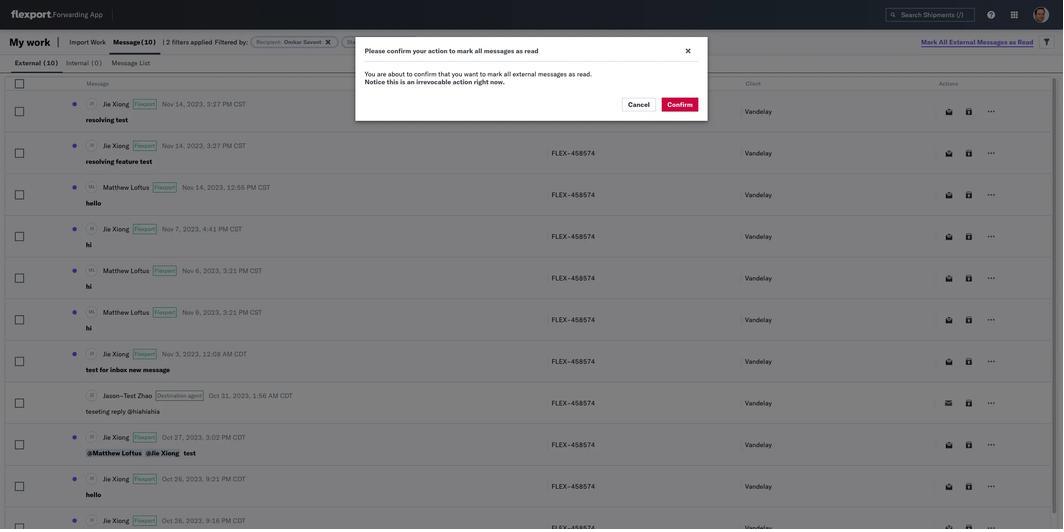Task type: locate. For each thing, give the bounding box(es) containing it.
you
[[365, 70, 376, 78]]

savant
[[303, 38, 322, 45]]

jie
[[103, 100, 111, 108], [103, 142, 111, 150], [103, 225, 111, 233], [103, 350, 111, 359], [103, 434, 111, 442], [103, 475, 111, 484], [103, 517, 111, 525]]

cdt for oct 27, 2023, 3:02 pm cdt
[[233, 434, 246, 442]]

1 vertical spatial 3:27
[[207, 142, 221, 150]]

resolving up resolving feature test
[[86, 116, 114, 124]]

1 vertical spatial l
[[93, 268, 95, 274]]

(10) left |
[[140, 38, 157, 46]]

loftus
[[131, 183, 149, 192], [131, 267, 149, 275], [131, 309, 149, 317], [122, 450, 142, 458]]

nov 6, 2023, 3:21 pm cst up "12:08"
[[182, 309, 262, 317]]

irrevocable
[[416, 78, 451, 86]]

mark inside 'you are about to confirm that you want to mark all external messages as read. notice this is an irrevocable action right now.'
[[488, 70, 502, 78]]

1 vertical spatial external
[[15, 59, 41, 67]]

0 vertical spatial messages
[[484, 47, 514, 55]]

1 flex- 458574 from the top
[[552, 149, 595, 157]]

to right want
[[480, 70, 486, 78]]

@matthew
[[87, 450, 120, 458]]

2 jie from the top
[[103, 142, 111, 150]]

0 vertical spatial 6,
[[195, 267, 201, 275]]

1 nov 14, 2023, 3:27 pm cst from the top
[[162, 100, 246, 108]]

cancel button
[[622, 98, 657, 112]]

0 horizontal spatial action
[[428, 47, 448, 55]]

1 vertical spatial m
[[89, 268, 93, 274]]

@jie xiong test
[[146, 450, 196, 458]]

confirm left the that
[[414, 70, 437, 78]]

(10) for message (10)
[[140, 38, 157, 46]]

test
[[116, 116, 128, 124], [140, 158, 152, 166], [86, 366, 98, 375], [184, 450, 196, 458]]

0 vertical spatial message
[[113, 38, 140, 46]]

nov 6, 2023, 3:21 pm cst
[[182, 267, 262, 275], [182, 309, 262, 317]]

read
[[525, 47, 539, 55]]

(10) inside button
[[43, 59, 59, 67]]

feature
[[116, 158, 138, 166]]

4 flex- 458574 from the top
[[552, 274, 595, 283]]

4 vandelay from the top
[[745, 232, 772, 241]]

nov 3, 2023, 12:08 am cdt
[[162, 350, 247, 359]]

(10)
[[140, 38, 157, 46], [43, 59, 59, 67]]

cancel
[[628, 101, 650, 109]]

j x
[[90, 101, 94, 107], [90, 142, 94, 148], [90, 226, 94, 232], [90, 351, 94, 357], [90, 435, 94, 441], [90, 476, 94, 482], [90, 518, 94, 524]]

mark up want
[[457, 47, 473, 55]]

all up want
[[475, 47, 483, 55]]

oct down @jie xiong test
[[162, 475, 173, 484]]

confirm down 'unread'
[[387, 47, 411, 55]]

3 vandelay from the top
[[745, 191, 772, 199]]

test down 27,
[[184, 450, 196, 458]]

2 vertical spatial m
[[89, 309, 93, 315]]

12:08
[[203, 350, 221, 359]]

test left for on the bottom left of the page
[[86, 366, 98, 375]]

1 vertical spatial 14,
[[175, 142, 185, 150]]

5 x from the top
[[91, 435, 94, 441]]

all inside 'you are about to confirm that you want to mark all external messages as read. notice this is an irrevocable action right now.'
[[504, 70, 511, 78]]

3 j x from the top
[[90, 226, 94, 232]]

cdt right "12:08"
[[234, 350, 247, 359]]

1 horizontal spatial :
[[363, 38, 365, 45]]

nov 14, 2023, 3:27 pm cst for resolving test
[[162, 100, 246, 108]]

2 vertical spatial matthew loftus
[[103, 309, 149, 317]]

9 flex- from the top
[[552, 483, 571, 491]]

notice
[[365, 78, 385, 86]]

5 flex- from the top
[[552, 316, 571, 324]]

2 vertical spatial message
[[87, 80, 109, 87]]

cdt right 9:21
[[233, 475, 246, 484]]

resolving left feature
[[86, 158, 114, 166]]

: left omkar
[[280, 38, 282, 45]]

1 vertical spatial as
[[516, 47, 523, 55]]

9 flex- 458574 from the top
[[552, 483, 595, 491]]

2 flex- from the top
[[552, 191, 571, 199]]

please confirm your action to mark all messages as read
[[365, 47, 539, 55]]

message list button
[[108, 55, 156, 73]]

1 vertical spatial am
[[268, 392, 279, 400]]

0 vertical spatial (10)
[[140, 38, 157, 46]]

as left read on the top of page
[[516, 47, 523, 55]]

matthew
[[103, 183, 129, 192], [103, 267, 129, 275], [103, 309, 129, 317]]

7 j x from the top
[[90, 518, 94, 524]]

oct left 27,
[[162, 434, 173, 442]]

1 vertical spatial message
[[112, 59, 138, 67]]

as inside 'you are about to confirm that you want to mark all external messages as read. notice this is an irrevocable action right now.'
[[569, 70, 576, 78]]

all
[[475, 47, 483, 55], [504, 70, 511, 78]]

3 jie xiong from the top
[[103, 225, 129, 233]]

1 vertical spatial 3:21
[[223, 309, 237, 317]]

1 vertical spatial messages
[[538, 70, 567, 78]]

0 vertical spatial action
[[428, 47, 448, 55]]

3 m l from the top
[[89, 309, 95, 315]]

2 : from the left
[[363, 38, 365, 45]]

recipient
[[256, 38, 280, 45]]

5 vandelay from the top
[[745, 274, 772, 283]]

1 vertical spatial 6,
[[195, 309, 201, 317]]

1 vertical spatial nov 14, 2023, 3:27 pm cst
[[162, 142, 246, 150]]

1 horizontal spatial (10)
[[140, 38, 157, 46]]

4 resize handle column header from the left
[[924, 77, 935, 530]]

1 3:21 from the top
[[223, 267, 237, 275]]

1 horizontal spatial to
[[449, 47, 456, 55]]

resize handle column header for actions
[[1040, 77, 1051, 530]]

5 j x from the top
[[90, 435, 94, 441]]

0 vertical spatial l
[[93, 184, 95, 190]]

flex-
[[552, 149, 571, 157], [552, 191, 571, 199], [552, 232, 571, 241], [552, 274, 571, 283], [552, 316, 571, 324], [552, 358, 571, 366], [552, 399, 571, 408], [552, 441, 571, 449], [552, 483, 571, 491]]

3 x from the top
[[91, 226, 94, 232]]

action right your
[[428, 47, 448, 55]]

8 flex- 458574 from the top
[[552, 441, 595, 449]]

0 vertical spatial hello
[[86, 199, 101, 208]]

as left read
[[1009, 38, 1016, 46]]

1 vertical spatial resolving
[[86, 158, 114, 166]]

j
[[90, 101, 91, 107], [90, 142, 91, 148], [90, 226, 91, 232], [90, 351, 91, 357], [90, 393, 91, 399], [90, 435, 91, 441], [90, 476, 91, 482], [90, 518, 91, 524]]

7 458574 from the top
[[571, 399, 595, 408]]

: for recipient
[[280, 38, 282, 45]]

nov 14, 2023, 12:55 pm cst
[[182, 183, 270, 192]]

flexport
[[134, 100, 155, 107], [134, 142, 155, 149], [155, 184, 175, 191], [134, 226, 155, 232], [155, 267, 175, 274], [155, 309, 175, 316], [134, 351, 155, 358], [134, 434, 155, 441], [134, 476, 155, 483], [134, 518, 155, 525]]

0 horizontal spatial all
[[475, 47, 483, 55]]

3 m from the top
[[89, 309, 93, 315]]

1 6, from the top
[[195, 267, 201, 275]]

1 vertical spatial matthew
[[103, 267, 129, 275]]

0 horizontal spatial (10)
[[43, 59, 59, 67]]

test
[[124, 392, 136, 400]]

message left list
[[112, 59, 138, 67]]

cdt right 3:02
[[233, 434, 246, 442]]

3 hi from the top
[[86, 325, 92, 333]]

6 j from the top
[[90, 435, 91, 441]]

2 j from the top
[[90, 142, 91, 148]]

external
[[950, 38, 976, 46], [15, 59, 41, 67]]

1 horizontal spatial confirm
[[414, 70, 437, 78]]

message
[[143, 366, 170, 375]]

hello
[[86, 199, 101, 208], [86, 491, 101, 500]]

external right the all
[[950, 38, 976, 46]]

am right "12:08"
[[223, 350, 233, 359]]

0 vertical spatial m l
[[89, 184, 95, 190]]

0 horizontal spatial mark
[[457, 47, 473, 55]]

resolving for resolving test
[[86, 116, 114, 124]]

jie xiong
[[103, 100, 129, 108], [103, 142, 129, 150], [103, 225, 129, 233], [103, 350, 129, 359], [103, 434, 129, 442], [103, 475, 129, 484], [103, 517, 129, 525]]

2 vertical spatial 14,
[[195, 183, 206, 192]]

1 vertical spatial all
[[504, 70, 511, 78]]

458574
[[571, 149, 595, 157], [571, 191, 595, 199], [571, 232, 595, 241], [571, 274, 595, 283], [571, 316, 595, 324], [571, 358, 595, 366], [571, 399, 595, 408], [571, 441, 595, 449], [571, 483, 595, 491]]

(10) down work on the top left of the page
[[43, 59, 59, 67]]

oct left 31, at the bottom left
[[209, 392, 219, 400]]

0 horizontal spatial confirm
[[387, 47, 411, 55]]

7 vandelay from the top
[[745, 358, 772, 366]]

action inside 'you are about to confirm that you want to mark all external messages as read. notice this is an irrevocable action right now.'
[[453, 78, 472, 86]]

2 3:27 from the top
[[207, 142, 221, 150]]

app
[[90, 10, 103, 19]]

0 vertical spatial external
[[950, 38, 976, 46]]

3:21
[[223, 267, 237, 275], [223, 309, 237, 317]]

oct
[[209, 392, 219, 400], [162, 434, 173, 442], [162, 475, 173, 484], [162, 517, 173, 525]]

as left read.
[[569, 70, 576, 78]]

2 vertical spatial l
[[93, 309, 95, 315]]

1 vertical spatial action
[[453, 78, 472, 86]]

0 vertical spatial m
[[89, 184, 93, 190]]

messages up now.
[[484, 47, 514, 55]]

m l
[[89, 184, 95, 190], [89, 268, 95, 274], [89, 309, 95, 315]]

2 3:21 from the top
[[223, 309, 237, 317]]

external (10) button
[[11, 55, 62, 73]]

26, down @jie xiong test
[[174, 475, 184, 484]]

0 vertical spatial confirm
[[387, 47, 411, 55]]

1 vertical spatial mark
[[488, 70, 502, 78]]

5 resize handle column header from the left
[[1040, 77, 1051, 530]]

2 vertical spatial matthew
[[103, 309, 129, 317]]

2 26, from the top
[[174, 517, 184, 525]]

0 vertical spatial am
[[223, 350, 233, 359]]

6,
[[195, 267, 201, 275], [195, 309, 201, 317]]

2 vandelay from the top
[[745, 149, 772, 157]]

list
[[139, 59, 150, 67]]

9 458574 from the top
[[571, 483, 595, 491]]

6, up nov 3, 2023, 12:08 am cdt
[[195, 309, 201, 317]]

6 flex- 458574 from the top
[[552, 358, 595, 366]]

26, left 9:16
[[174, 517, 184, 525]]

hello for jie xiong
[[86, 491, 101, 500]]

7 jie xiong from the top
[[103, 517, 129, 525]]

flex- 458574
[[552, 149, 595, 157], [552, 191, 595, 199], [552, 232, 595, 241], [552, 274, 595, 283], [552, 316, 595, 324], [552, 358, 595, 366], [552, 399, 595, 408], [552, 441, 595, 449], [552, 483, 595, 491]]

reply
[[111, 408, 126, 416]]

1 horizontal spatial mark
[[488, 70, 502, 78]]

message down (0)
[[87, 80, 109, 87]]

None checkbox
[[15, 79, 24, 89], [15, 149, 24, 158], [15, 357, 24, 366], [15, 399, 24, 408], [15, 441, 24, 450], [15, 482, 24, 492], [15, 524, 24, 530], [15, 79, 24, 89], [15, 149, 24, 158], [15, 357, 24, 366], [15, 399, 24, 408], [15, 441, 24, 450], [15, 482, 24, 492], [15, 524, 24, 530]]

0 vertical spatial nov 6, 2023, 3:21 pm cst
[[182, 267, 262, 275]]

2 vertical spatial m l
[[89, 309, 95, 315]]

2 hello from the top
[[86, 491, 101, 500]]

read,
[[367, 38, 383, 45]]

4 x from the top
[[91, 351, 94, 357]]

0 vertical spatial resolving
[[86, 116, 114, 124]]

31,
[[221, 392, 231, 400]]

message for list
[[112, 59, 138, 67]]

flexport. image
[[11, 10, 53, 19]]

1 horizontal spatial messages
[[538, 70, 567, 78]]

2 hi from the top
[[86, 283, 92, 291]]

to up you
[[449, 47, 456, 55]]

1 3:27 from the top
[[207, 100, 221, 108]]

0 vertical spatial 3:21
[[223, 267, 237, 275]]

external inside external (10) button
[[15, 59, 41, 67]]

nov 6, 2023, 3:21 pm cst down 4:41
[[182, 267, 262, 275]]

about
[[388, 70, 405, 78]]

3 j from the top
[[90, 226, 91, 232]]

j z
[[90, 393, 94, 399]]

message inside button
[[112, 59, 138, 67]]

resolving
[[86, 116, 114, 124], [86, 158, 114, 166]]

this
[[387, 78, 399, 86]]

m
[[89, 184, 93, 190], [89, 268, 93, 274], [89, 309, 93, 315]]

to right the "is"
[[407, 70, 413, 78]]

external down "my work" on the top
[[15, 59, 41, 67]]

am right the 1:56
[[268, 392, 279, 400]]

1 horizontal spatial all
[[504, 70, 511, 78]]

2 l from the top
[[93, 268, 95, 274]]

work
[[27, 36, 50, 49]]

resize handle column header
[[53, 77, 64, 530], [536, 77, 548, 530], [730, 77, 741, 530], [924, 77, 935, 530], [1040, 77, 1051, 530]]

0 vertical spatial matthew loftus
[[103, 183, 149, 192]]

1 horizontal spatial am
[[268, 392, 279, 400]]

action left right
[[453, 78, 472, 86]]

message
[[113, 38, 140, 46], [112, 59, 138, 67], [87, 80, 109, 87]]

: for status
[[363, 38, 365, 45]]

2 jie xiong from the top
[[103, 142, 129, 150]]

1 vertical spatial nov 6, 2023, 3:21 pm cst
[[182, 309, 262, 317]]

1 vertical spatial m l
[[89, 268, 95, 274]]

resolving feature test
[[86, 158, 152, 166]]

1 hi from the top
[[86, 241, 92, 249]]

cst
[[234, 100, 246, 108], [234, 142, 246, 150], [258, 183, 270, 192], [230, 225, 242, 233], [250, 267, 262, 275], [250, 309, 262, 317]]

1 : from the left
[[280, 38, 282, 45]]

agent
[[188, 392, 202, 399]]

unread
[[384, 38, 403, 45]]

cdt right the 1:56
[[280, 392, 293, 400]]

0 horizontal spatial am
[[223, 350, 233, 359]]

0 vertical spatial matthew
[[103, 183, 129, 192]]

1 vertical spatial confirm
[[414, 70, 437, 78]]

all left external
[[504, 70, 511, 78]]

oct for oct 26, 2023, 9:16 pm cdt
[[162, 517, 173, 525]]

messages inside 'you are about to confirm that you want to mark all external messages as read. notice this is an irrevocable action right now.'
[[538, 70, 567, 78]]

7 jie from the top
[[103, 517, 111, 525]]

2023,
[[187, 100, 205, 108], [187, 142, 205, 150], [207, 183, 225, 192], [183, 225, 201, 233], [203, 267, 221, 275], [203, 309, 221, 317], [183, 350, 201, 359], [233, 392, 251, 400], [186, 434, 204, 442], [186, 475, 204, 484], [186, 517, 204, 525]]

8 vandelay from the top
[[745, 399, 772, 408]]

1:56
[[253, 392, 267, 400]]

message (10)
[[113, 38, 157, 46]]

0 vertical spatial as
[[1009, 38, 1016, 46]]

1 vertical spatial matthew loftus
[[103, 267, 149, 275]]

1 resolving from the top
[[86, 116, 114, 124]]

6, down nov 7, 2023, 4:41 pm cst
[[195, 267, 201, 275]]

1 vertical spatial hello
[[86, 491, 101, 500]]

oct left 9:16
[[162, 517, 173, 525]]

cdt for oct 26, 2023, 9:16 pm cdt
[[233, 517, 246, 525]]

1 horizontal spatial external
[[950, 38, 976, 46]]

1 jie from the top
[[103, 100, 111, 108]]

3 flex- from the top
[[552, 232, 571, 241]]

4 j from the top
[[90, 351, 91, 357]]

cdt right 9:16
[[233, 517, 246, 525]]

1 horizontal spatial action
[[453, 78, 472, 86]]

1 matthew from the top
[[103, 183, 129, 192]]

26,
[[174, 475, 184, 484], [174, 517, 184, 525]]

1 jie xiong from the top
[[103, 100, 129, 108]]

6 x from the top
[[91, 476, 94, 482]]

6 vandelay from the top
[[745, 316, 772, 324]]

nov 14, 2023, 3:27 pm cst
[[162, 100, 246, 108], [162, 142, 246, 150]]

1 26, from the top
[[174, 475, 184, 484]]

message up message list
[[113, 38, 140, 46]]

1 horizontal spatial as
[[569, 70, 576, 78]]

0 vertical spatial 26,
[[174, 475, 184, 484]]

0 horizontal spatial :
[[280, 38, 282, 45]]

3:27 for resolving test
[[207, 100, 221, 108]]

messages
[[484, 47, 514, 55], [538, 70, 567, 78]]

12:55
[[227, 183, 245, 192]]

2 vertical spatial hi
[[86, 325, 92, 333]]

1 vertical spatial (10)
[[43, 59, 59, 67]]

14,
[[175, 100, 185, 108], [175, 142, 185, 150], [195, 183, 206, 192]]

0 vertical spatial all
[[475, 47, 483, 55]]

1 vertical spatial hi
[[86, 283, 92, 291]]

0 vertical spatial 14,
[[175, 100, 185, 108]]

mark right want
[[488, 70, 502, 78]]

messages right external
[[538, 70, 567, 78]]

2 resize handle column header from the left
[[536, 77, 548, 530]]

action
[[428, 47, 448, 55], [453, 78, 472, 86]]

cdt for nov 3, 2023, 12:08 am cdt
[[234, 350, 247, 359]]

10 vandelay from the top
[[745, 483, 772, 491]]

0 vertical spatial mark
[[457, 47, 473, 55]]

test right feature
[[140, 158, 152, 166]]

0 vertical spatial 3:27
[[207, 100, 221, 108]]

nov
[[162, 100, 174, 108], [162, 142, 174, 150], [182, 183, 194, 192], [162, 225, 174, 233], [182, 267, 194, 275], [182, 309, 194, 317], [162, 350, 174, 359]]

1 vertical spatial 26,
[[174, 517, 184, 525]]

xiong
[[112, 100, 129, 108], [112, 142, 129, 150], [112, 225, 129, 233], [112, 350, 129, 359], [112, 434, 129, 442], [161, 450, 179, 458], [112, 475, 129, 484], [112, 517, 129, 525]]

1 458574 from the top
[[571, 149, 595, 157]]

0 horizontal spatial external
[[15, 59, 41, 67]]

2 nov 14, 2023, 3:27 pm cst from the top
[[162, 142, 246, 150]]

9:16
[[206, 517, 220, 525]]

that
[[438, 70, 450, 78]]

: left read,
[[363, 38, 365, 45]]

7 j from the top
[[90, 476, 91, 482]]

26, for oct 26, 2023, 9:21 pm cdt
[[174, 475, 184, 484]]

oct for oct 26, 2023, 9:21 pm cdt
[[162, 475, 173, 484]]

0 vertical spatial nov 14, 2023, 3:27 pm cst
[[162, 100, 246, 108]]

None checkbox
[[15, 107, 24, 116], [15, 190, 24, 200], [15, 232, 24, 241], [15, 274, 24, 283], [15, 315, 24, 325], [15, 107, 24, 116], [15, 190, 24, 200], [15, 232, 24, 241], [15, 274, 24, 283], [15, 315, 24, 325]]

7 flex- from the top
[[552, 399, 571, 408]]

2 vertical spatial as
[[569, 70, 576, 78]]

zhao
[[138, 392, 152, 400]]

now.
[[490, 78, 505, 86]]

2 x from the top
[[91, 142, 94, 148]]

3 flex- 458574 from the top
[[552, 232, 595, 241]]

0 vertical spatial hi
[[86, 241, 92, 249]]



Task type: vqa. For each thing, say whether or not it's contained in the screenshot.
first FLEX- 458574 from the top
yes



Task type: describe. For each thing, give the bounding box(es) containing it.
internal (0)
[[66, 59, 103, 67]]

3:27 for test
[[207, 142, 221, 150]]

(0)
[[91, 59, 103, 67]]

1 m l from the top
[[89, 184, 95, 190]]

2 6, from the top
[[195, 309, 201, 317]]

message list
[[112, 59, 150, 67]]

nov 7, 2023, 4:41 pm cst
[[162, 225, 242, 233]]

filtered
[[215, 38, 237, 46]]

2 horizontal spatial as
[[1009, 38, 1016, 46]]

resolving test
[[86, 116, 128, 124]]

1 resize handle column header from the left
[[53, 77, 64, 530]]

4:41
[[203, 225, 217, 233]]

@jie
[[146, 450, 160, 458]]

9:21
[[206, 475, 220, 484]]

new
[[129, 366, 141, 375]]

1 vandelay from the top
[[745, 107, 772, 116]]

2
[[166, 38, 170, 46]]

@hiahiahia
[[127, 408, 160, 416]]

(10) for external (10)
[[43, 59, 59, 67]]

1 x from the top
[[91, 101, 94, 107]]

oct 31, 2023, 1:56 am cdt
[[209, 392, 293, 400]]

filters
[[172, 38, 189, 46]]

3 matthew from the top
[[103, 309, 129, 317]]

6 jie xiong from the top
[[103, 475, 129, 484]]

4 458574 from the top
[[571, 274, 595, 283]]

2 flex- 458574 from the top
[[552, 191, 595, 199]]

@matthew loftus
[[87, 450, 142, 458]]

6 flex- from the top
[[552, 358, 571, 366]]

import work
[[69, 38, 106, 46]]

14, for test
[[175, 142, 185, 150]]

Search Shipments (/) text field
[[886, 8, 975, 22]]

7 flex- 458574 from the top
[[552, 399, 595, 408]]

omkar
[[284, 38, 302, 45]]

8 flex- from the top
[[552, 441, 571, 449]]

external (10)
[[15, 59, 59, 67]]

jason-test zhao
[[103, 392, 152, 400]]

1 m from the top
[[89, 184, 93, 190]]

2 j x from the top
[[90, 142, 94, 148]]

2 m from the top
[[89, 268, 93, 274]]

oct for oct 27, 2023, 3:02 pm cdt
[[162, 434, 173, 442]]

internal (0) button
[[62, 55, 108, 73]]

am for 1:56
[[268, 392, 279, 400]]

oct 26, 2023, 9:16 pm cdt
[[162, 517, 246, 525]]

actions
[[939, 80, 959, 87]]

external
[[513, 70, 537, 78]]

3:02
[[206, 434, 220, 442]]

read.
[[577, 70, 592, 78]]

by:
[[239, 38, 248, 46]]

resolving for resolving feature test
[[86, 158, 114, 166]]

3,
[[175, 350, 181, 359]]

14, for resolving test
[[175, 100, 185, 108]]

want
[[464, 70, 478, 78]]

oct 27, 2023, 3:02 pm cdt
[[162, 434, 246, 442]]

cdt for oct 26, 2023, 9:21 pm cdt
[[233, 475, 246, 484]]

1 flex- from the top
[[552, 149, 571, 157]]

oct for oct 31, 2023, 1:56 am cdt
[[209, 392, 219, 400]]

9 vandelay from the top
[[745, 441, 772, 449]]

5 jie xiong from the top
[[103, 434, 129, 442]]

import work button
[[66, 30, 110, 55]]

my work
[[9, 36, 50, 49]]

my
[[9, 36, 24, 49]]

inbox
[[110, 366, 127, 375]]

0 horizontal spatial messages
[[484, 47, 514, 55]]

your
[[413, 47, 427, 55]]

status : read, unread
[[347, 38, 403, 45]]

status
[[347, 38, 363, 45]]

destination agent
[[157, 392, 202, 399]]

resize handle column header for message
[[536, 77, 548, 530]]

1 l from the top
[[93, 184, 95, 190]]

0 horizontal spatial as
[[516, 47, 523, 55]]

work
[[91, 38, 106, 46]]

1 j x from the top
[[90, 101, 94, 107]]

teseting
[[86, 408, 110, 416]]

are
[[377, 70, 386, 78]]

test up resolving feature test
[[116, 116, 128, 124]]

import
[[69, 38, 89, 46]]

z
[[91, 393, 94, 399]]

4 jie xiong from the top
[[103, 350, 129, 359]]

messages
[[977, 38, 1008, 46]]

0 horizontal spatial to
[[407, 70, 413, 78]]

jason-
[[103, 392, 124, 400]]

5 flex- 458574 from the top
[[552, 316, 595, 324]]

2 matthew loftus from the top
[[103, 267, 149, 275]]

forwarding
[[53, 10, 88, 19]]

all
[[939, 38, 948, 46]]

you
[[452, 70, 462, 78]]

1 nov 6, 2023, 3:21 pm cst from the top
[[182, 267, 262, 275]]

2 horizontal spatial to
[[480, 70, 486, 78]]

hello for matthew loftus
[[86, 199, 101, 208]]

read
[[1018, 38, 1034, 46]]

4 flex- from the top
[[552, 274, 571, 283]]

confirm inside 'you are about to confirm that you want to mark all external messages as read. notice this is an irrevocable action right now.'
[[414, 70, 437, 78]]

4 jie from the top
[[103, 350, 111, 359]]

8 458574 from the top
[[571, 441, 595, 449]]

teseting reply @hiahiahia
[[86, 408, 160, 416]]

6 jie from the top
[[103, 475, 111, 484]]

destination
[[157, 392, 187, 399]]

2 nov 6, 2023, 3:21 pm cst from the top
[[182, 309, 262, 317]]

nov 14, 2023, 3:27 pm cst for test
[[162, 142, 246, 150]]

an
[[407, 78, 415, 86]]

forwarding app link
[[11, 10, 103, 19]]

3 l from the top
[[93, 309, 95, 315]]

am for 12:08
[[223, 350, 233, 359]]

5 j from the top
[[90, 393, 91, 399]]

confirm
[[668, 101, 693, 109]]

cdt for oct 31, 2023, 1:56 am cdt
[[280, 392, 293, 400]]

7 x from the top
[[91, 518, 94, 524]]

is
[[400, 78, 406, 86]]

recipient : omkar savant
[[256, 38, 322, 45]]

2 matthew from the top
[[103, 267, 129, 275]]

2 458574 from the top
[[571, 191, 595, 199]]

26, for oct 26, 2023, 9:16 pm cdt
[[174, 517, 184, 525]]

6 j x from the top
[[90, 476, 94, 482]]

applied
[[191, 38, 212, 46]]

3 resize handle column header from the left
[[730, 77, 741, 530]]

1 j from the top
[[90, 101, 91, 107]]

resize handle column header for client
[[924, 77, 935, 530]]

internal
[[66, 59, 89, 67]]

| 2 filters applied filtered by:
[[163, 38, 248, 46]]

3 458574 from the top
[[571, 232, 595, 241]]

forwarding app
[[53, 10, 103, 19]]

5 458574 from the top
[[571, 316, 595, 324]]

27,
[[174, 434, 184, 442]]

please
[[365, 47, 385, 55]]

1 matthew loftus from the top
[[103, 183, 149, 192]]

5 jie from the top
[[103, 434, 111, 442]]

4 j x from the top
[[90, 351, 94, 357]]

client
[[746, 80, 761, 87]]

right
[[474, 78, 489, 86]]

8 j from the top
[[90, 518, 91, 524]]

2 m l from the top
[[89, 268, 95, 274]]

3 jie from the top
[[103, 225, 111, 233]]

you are about to confirm that you want to mark all external messages as read. notice this is an irrevocable action right now.
[[365, 70, 592, 86]]

oct 26, 2023, 9:21 pm cdt
[[162, 475, 246, 484]]

3 matthew loftus from the top
[[103, 309, 149, 317]]

6 458574 from the top
[[571, 358, 595, 366]]

mark all external messages as read
[[922, 38, 1034, 46]]

message for (10)
[[113, 38, 140, 46]]

confirm button
[[662, 98, 699, 112]]

|
[[163, 38, 165, 46]]

7,
[[175, 225, 181, 233]]



